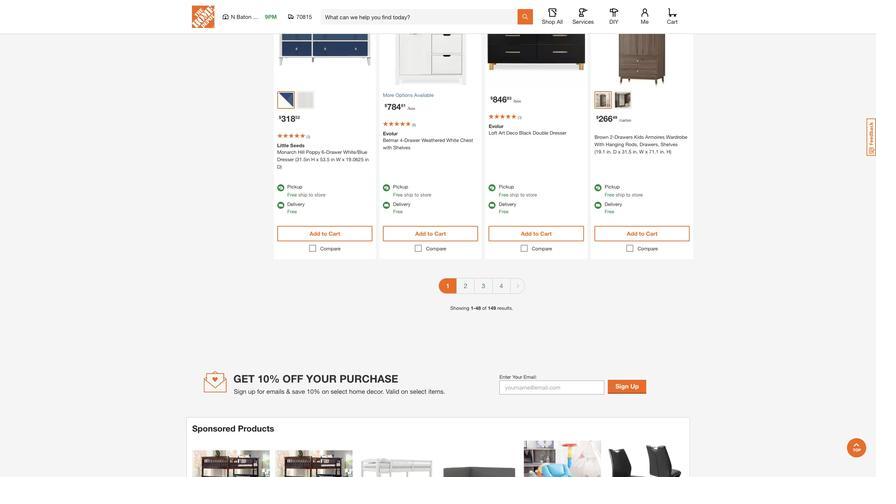 Task type: describe. For each thing, give the bounding box(es) containing it.
add for /carton
[[627, 230, 638, 237]]

products
[[238, 424, 274, 434]]

decor.
[[367, 388, 384, 395]]

add to cart for 318
[[310, 230, 340, 237]]

get
[[234, 373, 255, 385]]

weathered
[[422, 137, 445, 143]]

brown 2-drawers kids armoires wardrobe with hanging rods, drawers, shelves (19.1 in. d x 31.5 in. w x 71.1 in. h)
[[595, 134, 688, 155]]

purchase
[[340, 373, 398, 385]]

81
[[401, 103, 406, 108]]

add to cart button for /box
[[383, 226, 478, 242]]

yourname@email.com text field
[[500, 381, 605, 395]]

&
[[286, 388, 290, 395]]

pickup for 318
[[287, 184, 302, 190]]

3 pickup free ship to store from the left
[[499, 184, 537, 198]]

) for 318
[[309, 134, 310, 139]]

compare for 318
[[320, 246, 341, 252]]

) for /box
[[415, 122, 416, 127]]

seeds
[[290, 142, 305, 148]]

poppy
[[306, 149, 320, 155]]

cart link
[[665, 8, 680, 25]]

6-
[[322, 149, 326, 155]]

evolur belmar 4-drawer weathered white chest with shelves
[[383, 130, 473, 150]]

belmar 4-drawer weathered white chest with shelves image
[[380, 0, 482, 88]]

49
[[613, 115, 617, 120]]

brown image
[[596, 93, 611, 108]]

art
[[499, 130, 505, 136]]

your
[[513, 374, 522, 380]]

free for available shipping icon associated with 784
[[393, 209, 403, 215]]

compare for /carton
[[638, 246, 658, 252]]

with
[[595, 141, 605, 147]]

$ for 318
[[279, 115, 281, 120]]

cart for /box
[[435, 230, 446, 237]]

brown
[[595, 134, 609, 140]]

cart for 318
[[329, 230, 340, 237]]

1 link
[[439, 279, 457, 294]]

4-
[[400, 137, 405, 143]]

0 vertical spatial ( 3 )
[[518, 115, 522, 120]]

columbia bunk bed full over full with twin size urban trundle bed in walnut image
[[275, 441, 352, 477]]

1 vertical spatial 3
[[307, 134, 309, 139]]

shelves inside "evolur belmar 4-drawer weathered white chest with shelves"
[[393, 144, 411, 150]]

available for pickup image for /carton
[[595, 184, 602, 191]]

drawers
[[615, 134, 633, 140]]

showing 1-48 of 149 results.
[[450, 305, 513, 311]]

3 compare from the left
[[532, 246, 552, 252]]

sign up
[[616, 382, 639, 390]]

more
[[383, 92, 394, 98]]

3 link
[[475, 279, 492, 294]]

3 add to cart from the left
[[521, 230, 552, 237]]

3 store from the left
[[526, 192, 537, 198]]

2-
[[610, 134, 615, 140]]

3 add from the left
[[521, 230, 532, 237]]

delivery free for /carton
[[605, 201, 622, 215]]

recline, relax, rule kids' comfort champions, push back kids recliner chair with footrest & cup holders image
[[524, 441, 601, 477]]

valid
[[386, 388, 399, 395]]

70815
[[296, 13, 312, 20]]

available
[[414, 92, 434, 98]]

darlene gray linen upholstered full daybed image
[[441, 441, 518, 477]]

free for available for pickup image for /carton
[[605, 192, 614, 198]]

monarch
[[277, 149, 297, 155]]

4 link
[[493, 279, 510, 294]]

sign inside get 10% off your purchase sign up for emails & save 10% on select home decor. valid on select items.
[[234, 388, 246, 395]]

hill
[[298, 149, 305, 155]]

home
[[349, 388, 365, 395]]

email:
[[524, 374, 537, 380]]

( for /box
[[412, 122, 413, 127]]

black leather upholstered mermaid-shaped dining chairs with chrome legs (set of 2) image
[[607, 441, 684, 477]]

services
[[573, 18, 594, 25]]

70815 button
[[288, 13, 312, 20]]

w inside little seeds monarch hill poppy 6-drawer white/blue dresser (31.5in h x 53.5 in w x 19.0625 in d)
[[336, 156, 341, 162]]

ship for /box
[[404, 192, 413, 198]]

1 on from the left
[[322, 388, 329, 395]]

149
[[488, 305, 496, 311]]

enter
[[500, 374, 511, 380]]

little seeds monarch hill poppy 6-drawer white/blue dresser (31.5in h x 53.5 in w x 19.0625 in d)
[[277, 142, 369, 170]]

loft
[[489, 130, 497, 136]]

options
[[396, 92, 413, 98]]

for
[[257, 388, 265, 395]]

2 on from the left
[[401, 388, 408, 395]]

1 vertical spatial 10%
[[307, 388, 320, 395]]

available shipping image for 784
[[383, 202, 390, 209]]

What can we help you find today? search field
[[325, 9, 517, 24]]

2 available shipping image from the left
[[489, 202, 496, 209]]

shop all button
[[541, 8, 564, 25]]

sponsored products
[[192, 424, 274, 434]]

3 add to cart button from the left
[[489, 226, 584, 242]]

( 8 )
[[412, 122, 416, 127]]

store for /carton
[[632, 192, 643, 198]]

/carton
[[619, 118, 631, 123]]

available for pickup image for /box
[[383, 184, 390, 191]]

$ 846 83 /box
[[491, 94, 521, 104]]

8
[[413, 122, 415, 127]]

1
[[446, 282, 450, 290]]

evolur for belmar
[[383, 130, 398, 136]]

2 in from the left
[[365, 156, 369, 162]]

266
[[599, 114, 613, 124]]

save
[[292, 388, 305, 395]]

delivery free for 318
[[287, 201, 305, 215]]

armoires
[[645, 134, 665, 140]]

dresser inside little seeds monarch hill poppy 6-drawer white/blue dresser (31.5in h x 53.5 in w x 19.0625 in d)
[[277, 156, 294, 162]]

add to cart for /box
[[415, 230, 446, 237]]

/box for 846
[[513, 99, 521, 103]]

evolur loft art deco black double dresser
[[489, 123, 567, 136]]

rods,
[[626, 141, 639, 147]]

pickup free ship to store for /box
[[393, 184, 431, 198]]

n
[[231, 13, 235, 20]]

double
[[533, 130, 549, 136]]

emails
[[267, 388, 285, 395]]

free for second available shipping icon from the left
[[499, 209, 509, 215]]

4
[[500, 282, 503, 290]]

delivery for 318
[[287, 201, 305, 207]]

baton
[[237, 13, 252, 20]]

$ 784 81 /box
[[385, 102, 415, 112]]

1 in from the left
[[331, 156, 335, 162]]

n baton rouge
[[231, 13, 270, 20]]

of
[[482, 305, 487, 311]]

0 vertical spatial )
[[521, 115, 522, 120]]

ship for /carton
[[616, 192, 625, 198]]

monarch hill poppy 6-drawer white/blue dresser (31.5in h x 53.5 in w x 19.0625 in d) image
[[274, 0, 376, 88]]

1-
[[471, 305, 476, 311]]

$ 318 52
[[279, 114, 300, 124]]

more options available
[[383, 92, 434, 98]]

add to cart button for 318
[[277, 226, 373, 242]]

brown 2-drawers kids armoires wardrobe with hanging rods, drawers, shelves (19.1 in. d x 31.5 in. w x 71.1 in. h) image
[[591, 0, 694, 88]]



Task type: locate. For each thing, give the bounding box(es) containing it.
add for 318
[[310, 230, 320, 237]]

1 add to cart from the left
[[310, 230, 340, 237]]

w down the 'drawers,'
[[640, 149, 644, 155]]

evolur for loft
[[489, 123, 504, 129]]

drawer inside little seeds monarch hill poppy 6-drawer white/blue dresser (31.5in h x 53.5 in w x 19.0625 in d)
[[326, 149, 342, 155]]

1 delivery free from the left
[[287, 201, 305, 215]]

3 ship from the left
[[510, 192, 519, 198]]

free for available for pickup image corresponding to /box
[[393, 192, 403, 198]]

columbia bunk bed full over full with twin raised panel trundle bed in walnut image
[[192, 441, 270, 477]]

white/blue image
[[279, 93, 294, 108]]

pickup for /carton
[[605, 184, 620, 190]]

me
[[641, 18, 649, 25]]

free for available shipping icon associated with 266
[[605, 209, 614, 215]]

free
[[287, 192, 297, 198], [393, 192, 403, 198], [499, 192, 509, 198], [605, 192, 614, 198], [287, 209, 297, 215], [393, 209, 403, 215], [499, 209, 509, 215], [605, 209, 614, 215]]

shelves down 4-
[[393, 144, 411, 150]]

free for available for pickup image for 318
[[287, 192, 297, 198]]

1 horizontal spatial )
[[415, 122, 416, 127]]

in. down rods,
[[633, 149, 638, 155]]

available shipping image
[[277, 202, 284, 209]]

0 horizontal spatial sign
[[234, 388, 246, 395]]

2 horizontal spatial 3
[[519, 115, 521, 120]]

0 vertical spatial /box
[[513, 99, 521, 103]]

noma white full-over-full floor bunk bed image
[[358, 441, 435, 477]]

available for pickup image for 318
[[277, 184, 284, 191]]

$ down more
[[385, 103, 387, 108]]

$
[[491, 95, 493, 101], [385, 103, 387, 108], [279, 115, 281, 120], [596, 115, 599, 120]]

select left home
[[331, 388, 347, 395]]

ivory oak image
[[298, 92, 313, 108]]

w right 53.5
[[336, 156, 341, 162]]

1 horizontal spatial /box
[[513, 99, 521, 103]]

/box for 784
[[408, 106, 415, 110]]

cart for /carton
[[646, 230, 658, 237]]

2 in. from the left
[[633, 149, 638, 155]]

/box right 83
[[513, 99, 521, 103]]

belmar
[[383, 137, 399, 143]]

1 horizontal spatial dresser
[[550, 130, 567, 136]]

$ for 846
[[491, 95, 493, 101]]

me button
[[634, 8, 656, 25]]

loft art deco black double dresser image
[[485, 0, 588, 88]]

( 3 ) up evolur loft art deco black double dresser at top
[[518, 115, 522, 120]]

( down $ 784 81 /box
[[412, 122, 413, 127]]

1 vertical spatial w
[[336, 156, 341, 162]]

$ for 784
[[385, 103, 387, 108]]

/box right the 81 at the top
[[408, 106, 415, 110]]

x left 19.0625
[[342, 156, 345, 162]]

0 horizontal spatial drawer
[[326, 149, 342, 155]]

31.5
[[622, 149, 632, 155]]

0 horizontal spatial available shipping image
[[383, 202, 390, 209]]

3 in. from the left
[[660, 149, 665, 155]]

drawer down 8
[[405, 137, 420, 143]]

1 vertical spatial )
[[415, 122, 416, 127]]

( 3 )
[[518, 115, 522, 120], [306, 134, 310, 139]]

all
[[557, 18, 563, 25]]

evolur up belmar
[[383, 130, 398, 136]]

1 delivery from the left
[[287, 201, 305, 207]]

dresser
[[550, 130, 567, 136], [277, 156, 294, 162]]

results.
[[498, 305, 513, 311]]

1 select from the left
[[331, 388, 347, 395]]

evolur inside evolur loft art deco black double dresser
[[489, 123, 504, 129]]

(19.1
[[595, 149, 606, 155]]

4 store from the left
[[632, 192, 643, 198]]

2
[[464, 282, 468, 290]]

0 vertical spatial 10%
[[258, 373, 280, 385]]

drawer inside "evolur belmar 4-drawer weathered white chest with shelves"
[[405, 137, 420, 143]]

0 vertical spatial w
[[640, 149, 644, 155]]

/box inside $ 846 83 /box
[[513, 99, 521, 103]]

10% down your
[[307, 388, 320, 395]]

( up evolur loft art deco black double dresser at top
[[518, 115, 519, 120]]

) up the poppy in the top left of the page
[[309, 134, 310, 139]]

3 available for pickup image from the left
[[489, 184, 496, 191]]

$ inside $ 266 49 /carton
[[596, 115, 599, 120]]

2 add to cart from the left
[[415, 230, 446, 237]]

delivery free for /box
[[393, 201, 411, 215]]

in right 53.5
[[331, 156, 335, 162]]

1 pickup free ship to store from the left
[[287, 184, 326, 198]]

318
[[281, 114, 295, 124]]

2 add to cart button from the left
[[383, 226, 478, 242]]

on right valid
[[401, 388, 408, 395]]

$ left the 52
[[279, 115, 281, 120]]

x left 71.1
[[645, 149, 648, 155]]

0 horizontal spatial ( 3 )
[[306, 134, 310, 139]]

available for pickup image
[[277, 184, 284, 191], [383, 184, 390, 191], [489, 184, 496, 191], [595, 184, 602, 191]]

$ inside $ 846 83 /box
[[491, 95, 493, 101]]

compare for /box
[[426, 246, 446, 252]]

(
[[518, 115, 519, 120], [412, 122, 413, 127], [306, 134, 307, 139]]

store for 318
[[315, 192, 326, 198]]

drawer up 53.5
[[326, 149, 342, 155]]

/box inside $ 784 81 /box
[[408, 106, 415, 110]]

more options available link
[[383, 91, 478, 99]]

diy button
[[603, 8, 625, 25]]

4 delivery free from the left
[[605, 201, 622, 215]]

with
[[383, 144, 392, 150]]

48
[[476, 305, 481, 311]]

10% up the emails at bottom
[[258, 373, 280, 385]]

delivery free
[[287, 201, 305, 215], [393, 201, 411, 215], [499, 201, 516, 215], [605, 201, 622, 215]]

1 horizontal spatial select
[[410, 388, 427, 395]]

0 horizontal spatial /box
[[408, 106, 415, 110]]

2 horizontal spatial available shipping image
[[595, 202, 602, 209]]

1 add from the left
[[310, 230, 320, 237]]

1 horizontal spatial shelves
[[661, 141, 678, 147]]

compare
[[320, 246, 341, 252], [426, 246, 446, 252], [532, 246, 552, 252], [638, 246, 658, 252]]

delivery for /box
[[393, 201, 411, 207]]

0 horizontal spatial on
[[322, 388, 329, 395]]

h
[[311, 156, 315, 162]]

add
[[310, 230, 320, 237], [415, 230, 426, 237], [521, 230, 532, 237], [627, 230, 638, 237]]

sign
[[616, 382, 629, 390], [234, 388, 246, 395]]

$ inside $ 318 52
[[279, 115, 281, 120]]

0 horizontal spatial select
[[331, 388, 347, 395]]

1 ship from the left
[[298, 192, 308, 198]]

ship for 318
[[298, 192, 308, 198]]

2 available for pickup image from the left
[[383, 184, 390, 191]]

add for /box
[[415, 230, 426, 237]]

0 horizontal spatial w
[[336, 156, 341, 162]]

3 delivery from the left
[[499, 201, 516, 207]]

0 horizontal spatial (
[[306, 134, 307, 139]]

store for /box
[[420, 192, 431, 198]]

4 pickup free ship to store from the left
[[605, 184, 643, 198]]

4 add to cart from the left
[[627, 230, 658, 237]]

ship
[[298, 192, 308, 198], [404, 192, 413, 198], [510, 192, 519, 198], [616, 192, 625, 198]]

add to cart
[[310, 230, 340, 237], [415, 230, 446, 237], [521, 230, 552, 237], [627, 230, 658, 237]]

shelves inside brown 2-drawers kids armoires wardrobe with hanging rods, drawers, shelves (19.1 in. d x 31.5 in. w x 71.1 in. h)
[[661, 141, 678, 147]]

2 pickup free ship to store from the left
[[393, 184, 431, 198]]

in. left h)
[[660, 149, 665, 155]]

2 add from the left
[[415, 230, 426, 237]]

available shipping image for 266
[[595, 202, 602, 209]]

1 vertical spatial evolur
[[383, 130, 398, 136]]

2 delivery from the left
[[393, 201, 411, 207]]

hanging
[[606, 141, 624, 147]]

evolur up 'loft'
[[489, 123, 504, 129]]

1 pickup from the left
[[287, 184, 302, 190]]

add to cart button for /carton
[[595, 226, 690, 242]]

1 store from the left
[[315, 192, 326, 198]]

on down your
[[322, 388, 329, 395]]

1 vertical spatial /box
[[408, 106, 415, 110]]

d)
[[277, 164, 282, 170]]

3 left 4
[[482, 282, 485, 290]]

sponsored
[[192, 424, 236, 434]]

d
[[613, 149, 617, 155]]

2 horizontal spatial (
[[518, 115, 519, 120]]

add to cart for /carton
[[627, 230, 658, 237]]

drawers,
[[640, 141, 659, 147]]

2 vertical spatial 3
[[482, 282, 485, 290]]

chest
[[460, 137, 473, 143]]

4 delivery from the left
[[605, 201, 622, 207]]

kids
[[634, 134, 644, 140]]

1 in. from the left
[[607, 149, 612, 155]]

dresser down the monarch
[[277, 156, 294, 162]]

)
[[521, 115, 522, 120], [415, 122, 416, 127], [309, 134, 310, 139]]

0 vertical spatial (
[[518, 115, 519, 120]]

0 horizontal spatial 3
[[307, 134, 309, 139]]

1 horizontal spatial w
[[640, 149, 644, 155]]

1 available for pickup image from the left
[[277, 184, 284, 191]]

1 horizontal spatial in.
[[633, 149, 638, 155]]

pickup for /box
[[393, 184, 408, 190]]

up
[[248, 388, 255, 395]]

your
[[306, 373, 337, 385]]

0 vertical spatial evolur
[[489, 123, 504, 129]]

select
[[331, 388, 347, 395], [410, 388, 427, 395]]

0 horizontal spatial shelves
[[393, 144, 411, 150]]

select left items.
[[410, 388, 427, 395]]

1 vertical spatial drawer
[[326, 149, 342, 155]]

gray image
[[615, 92, 631, 108]]

add to cart button
[[277, 226, 373, 242], [383, 226, 478, 242], [489, 226, 584, 242], [595, 226, 690, 242]]

shop
[[542, 18, 555, 25]]

2 horizontal spatial )
[[521, 115, 522, 120]]

2 select from the left
[[410, 388, 427, 395]]

shelves up h)
[[661, 141, 678, 147]]

0 horizontal spatial 10%
[[258, 373, 280, 385]]

0 horizontal spatial evolur
[[383, 130, 398, 136]]

2 store from the left
[[420, 192, 431, 198]]

71.1
[[649, 149, 659, 155]]

$ left 49 on the right of page
[[596, 115, 599, 120]]

3 up evolur loft art deco black double dresser at top
[[519, 115, 521, 120]]

1 horizontal spatial sign
[[616, 382, 629, 390]]

4 compare from the left
[[638, 246, 658, 252]]

shop all
[[542, 18, 563, 25]]

1 horizontal spatial 10%
[[307, 388, 320, 395]]

19.0625
[[346, 156, 364, 162]]

3 available shipping image from the left
[[595, 202, 602, 209]]

1 horizontal spatial on
[[401, 388, 408, 395]]

white/blue
[[343, 149, 367, 155]]

little
[[277, 142, 289, 148]]

on
[[322, 388, 329, 395], [401, 388, 408, 395]]

3 pickup from the left
[[499, 184, 514, 190]]

1 horizontal spatial available shipping image
[[489, 202, 496, 209]]

items.
[[428, 388, 445, 395]]

4 ship from the left
[[616, 192, 625, 198]]

x right 'd'
[[618, 149, 621, 155]]

0 vertical spatial drawer
[[405, 137, 420, 143]]

1 add to cart button from the left
[[277, 226, 373, 242]]

3 up the poppy in the top left of the page
[[307, 134, 309, 139]]

1 horizontal spatial ( 3 )
[[518, 115, 522, 120]]

free for available shipping image
[[287, 209, 297, 215]]

3 inside 3 link
[[482, 282, 485, 290]]

4 pickup from the left
[[605, 184, 620, 190]]

) up evolur loft art deco black double dresser at top
[[521, 115, 522, 120]]

available shipping image
[[383, 202, 390, 209], [489, 202, 496, 209], [595, 202, 602, 209]]

pickup free ship to store for /carton
[[605, 184, 643, 198]]

1 horizontal spatial evolur
[[489, 123, 504, 129]]

2 delivery free from the left
[[393, 201, 411, 215]]

dresser inside evolur loft art deco black double dresser
[[550, 130, 567, 136]]

9pm
[[265, 13, 277, 20]]

0 horizontal spatial dresser
[[277, 156, 294, 162]]

feedback link image
[[867, 118, 876, 156]]

deco
[[506, 130, 518, 136]]

white
[[446, 137, 459, 143]]

2 compare from the left
[[426, 246, 446, 252]]

1 compare from the left
[[320, 246, 341, 252]]

1 horizontal spatial in
[[365, 156, 369, 162]]

showing
[[450, 305, 469, 311]]

2 link
[[457, 279, 475, 294]]

up
[[631, 382, 639, 390]]

delivery
[[287, 201, 305, 207], [393, 201, 411, 207], [499, 201, 516, 207], [605, 201, 622, 207]]

evolur inside "evolur belmar 4-drawer weathered white chest with shelves"
[[383, 130, 398, 136]]

free for third available for pickup image from the left
[[499, 192, 509, 198]]

52
[[295, 115, 300, 120]]

w
[[640, 149, 644, 155], [336, 156, 341, 162]]

1 horizontal spatial (
[[412, 122, 413, 127]]

4 add from the left
[[627, 230, 638, 237]]

the home depot logo image
[[192, 6, 214, 28]]

enter your email:
[[500, 374, 537, 380]]

$ for 266
[[596, 115, 599, 120]]

1 vertical spatial ( 3 )
[[306, 134, 310, 139]]

( 3 ) up the poppy in the top left of the page
[[306, 134, 310, 139]]

$ left 83
[[491, 95, 493, 101]]

( up the poppy in the top left of the page
[[306, 134, 307, 139]]

sign inside button
[[616, 382, 629, 390]]

4 available for pickup image from the left
[[595, 184, 602, 191]]

in right 19.0625
[[365, 156, 369, 162]]

2 pickup from the left
[[393, 184, 408, 190]]

h)
[[667, 149, 672, 155]]

1 available shipping image from the left
[[383, 202, 390, 209]]

0 horizontal spatial in.
[[607, 149, 612, 155]]

53.5
[[320, 156, 330, 162]]

in
[[331, 156, 335, 162], [365, 156, 369, 162]]

784
[[387, 102, 401, 112]]

1 horizontal spatial 3
[[482, 282, 485, 290]]

1 vertical spatial dresser
[[277, 156, 294, 162]]

4 add to cart button from the left
[[595, 226, 690, 242]]

brown 2-drawers kids armoires wardrobe with hanging rods, drawers, shelves (19.1 in. d x 31.5 in. w x 71.1 in. h) link
[[595, 133, 690, 155]]

wardrobe
[[666, 134, 688, 140]]

x right h
[[316, 156, 319, 162]]

dresser right double
[[550, 130, 567, 136]]

) up "evolur belmar 4-drawer weathered white chest with shelves" at the top of the page
[[415, 122, 416, 127]]

1 horizontal spatial drawer
[[405, 137, 420, 143]]

get 10% off your purchase sign up for emails & save 10% on select home decor. valid on select items.
[[234, 373, 445, 395]]

1 vertical spatial (
[[412, 122, 413, 127]]

pickup free ship to store for 318
[[287, 184, 326, 198]]

0 horizontal spatial in
[[331, 156, 335, 162]]

0 vertical spatial dresser
[[550, 130, 567, 136]]

( for 318
[[306, 134, 307, 139]]

83
[[507, 95, 512, 101]]

0 vertical spatial 3
[[519, 115, 521, 120]]

(31.5in
[[295, 156, 310, 162]]

black
[[519, 130, 532, 136]]

2 ship from the left
[[404, 192, 413, 198]]

2 vertical spatial )
[[309, 134, 310, 139]]

off
[[283, 373, 303, 385]]

w inside brown 2-drawers kids armoires wardrobe with hanging rods, drawers, shelves (19.1 in. d x 31.5 in. w x 71.1 in. h)
[[640, 149, 644, 155]]

0 horizontal spatial )
[[309, 134, 310, 139]]

delivery for /carton
[[605, 201, 622, 207]]

3
[[519, 115, 521, 120], [307, 134, 309, 139], [482, 282, 485, 290]]

$ inside $ 784 81 /box
[[385, 103, 387, 108]]

2 horizontal spatial in.
[[660, 149, 665, 155]]

in. left 'd'
[[607, 149, 612, 155]]

3 delivery free from the left
[[499, 201, 516, 215]]

2 vertical spatial (
[[306, 134, 307, 139]]



Task type: vqa. For each thing, say whether or not it's contained in the screenshot.
4.8 Out Of 5
no



